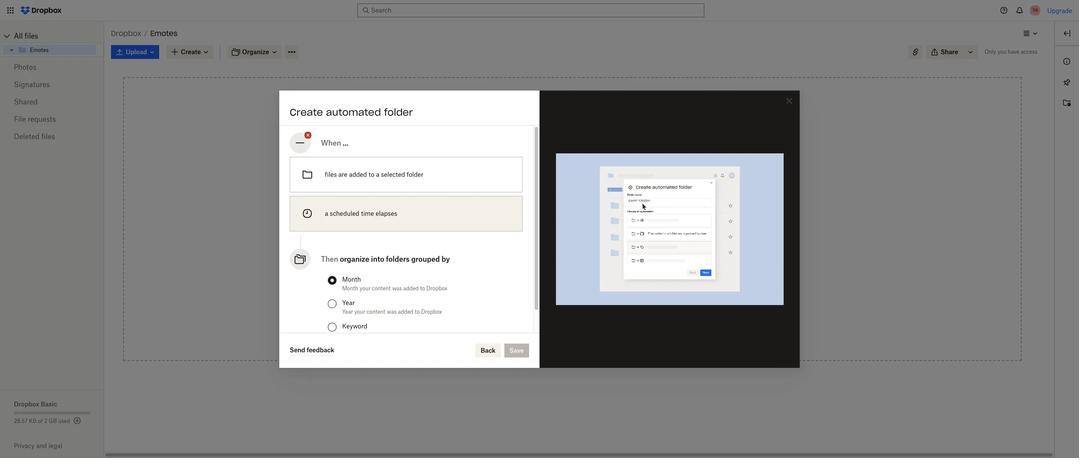 Task type: locate. For each thing, give the bounding box(es) containing it.
1 vertical spatial a
[[325, 210, 328, 217]]

1 vertical spatial share
[[520, 312, 537, 319]]

files are added to a selected folder
[[325, 171, 424, 178]]

was inside month month your content was added to dropbox
[[392, 285, 402, 292]]

more ways to add content element
[[499, 216, 647, 333]]

open information panel image
[[1062, 56, 1073, 67]]

from right import
[[542, 263, 555, 270]]

1 vertical spatial emotes
[[30, 47, 49, 53]]

share left only
[[941, 48, 959, 56]]

organize
[[340, 255, 370, 264]]

share inside more ways to add content element
[[520, 312, 537, 319]]

more ways to add content
[[534, 217, 611, 224]]

month right month radio
[[342, 276, 361, 283]]

a scheduled time elapses
[[325, 210, 397, 217]]

a left selected
[[376, 171, 380, 178]]

kb
[[29, 418, 36, 425]]

dropbox logo - go to the homepage image
[[17, 3, 65, 17]]

get more space image
[[72, 416, 82, 427]]

1 horizontal spatial emotes
[[150, 29, 178, 38]]

28.57
[[14, 418, 28, 425]]

month down organize
[[342, 285, 358, 292]]

was inside "year year your content was added to dropbox"
[[387, 309, 397, 315]]

2 vertical spatial content
[[367, 309, 386, 315]]

0 vertical spatial emotes
[[150, 29, 178, 38]]

back
[[481, 347, 496, 354]]

files inside drop files here to upload, or use the 'upload' button
[[552, 163, 564, 171]]

and
[[539, 312, 550, 319], [36, 443, 47, 450]]

files
[[25, 32, 38, 40], [41, 132, 55, 141], [552, 163, 564, 171], [325, 171, 337, 178], [546, 287, 558, 295]]

year year your content was added to dropbox
[[342, 299, 442, 315]]

0 horizontal spatial emotes
[[30, 47, 49, 53]]

create
[[290, 106, 323, 118]]

1 vertical spatial was
[[387, 309, 397, 315]]

1 horizontal spatial a
[[376, 171, 380, 178]]

your inside more ways to add content element
[[589, 239, 601, 246]]

shared
[[14, 98, 38, 106]]

files up the
[[552, 163, 564, 171]]

open details pane image
[[1062, 28, 1073, 39]]

to down month month your content was added to dropbox
[[415, 309, 420, 315]]

selected
[[381, 171, 405, 178]]

a left scheduled
[[325, 210, 328, 217]]

access
[[520, 239, 541, 246]]

this
[[543, 239, 553, 246], [603, 287, 614, 295]]

0 vertical spatial and
[[539, 312, 550, 319]]

use
[[543, 173, 553, 180]]

dropbox
[[111, 29, 142, 38], [427, 285, 448, 292], [421, 309, 442, 315], [14, 401, 39, 408]]

0 vertical spatial your
[[589, 239, 601, 246]]

added inside more ways to add content element
[[576, 287, 594, 295]]

1 vertical spatial content
[[372, 285, 391, 292]]

files inside create automated folder 'dialog'
[[325, 171, 337, 178]]

0 vertical spatial from
[[573, 239, 587, 246]]

signatures link
[[14, 76, 90, 93]]

files right all
[[25, 32, 38, 40]]

files for deleted
[[41, 132, 55, 141]]

a
[[376, 171, 380, 178], [325, 210, 328, 217]]

dropbox inside month month your content was added to dropbox
[[427, 285, 448, 292]]

only
[[985, 49, 997, 55]]

1 vertical spatial and
[[36, 443, 47, 450]]

month month your content was added to dropbox
[[342, 276, 448, 292]]

deleted
[[14, 132, 40, 141]]

your up keyword
[[355, 309, 365, 315]]

content inside month month your content was added to dropbox
[[372, 285, 391, 292]]

into
[[371, 255, 385, 264]]

0 horizontal spatial by
[[359, 332, 365, 339]]

1 vertical spatial month
[[342, 285, 358, 292]]

send feedback button
[[290, 346, 334, 356]]

to left add
[[568, 217, 574, 224]]

upgrade link
[[1048, 7, 1073, 14]]

0 horizontal spatial share
[[520, 312, 537, 319]]

content inside "year year your content was added to dropbox"
[[367, 309, 386, 315]]

0 horizontal spatial and
[[36, 443, 47, 450]]

0 vertical spatial this
[[543, 239, 553, 246]]

emotes
[[150, 29, 178, 38], [30, 47, 49, 53]]

was up keyword group by specific keywords
[[387, 309, 397, 315]]

to left be
[[560, 287, 566, 295]]

and inside share and manage button
[[539, 312, 550, 319]]

of
[[38, 418, 43, 425]]

to down grouped
[[420, 285, 425, 292]]

month
[[342, 276, 361, 283], [342, 285, 358, 292]]

0 vertical spatial share
[[941, 48, 959, 56]]

files down file requests link
[[41, 132, 55, 141]]

your inside "year year your content was added to dropbox"
[[355, 309, 365, 315]]

0 vertical spatial a
[[376, 171, 380, 178]]

added inside "year year your content was added to dropbox"
[[398, 309, 414, 315]]

content up "year year your content was added to dropbox"
[[372, 285, 391, 292]]

content
[[588, 217, 611, 224], [372, 285, 391, 292], [367, 309, 386, 315]]

1 horizontal spatial share
[[941, 48, 959, 56]]

create automated folder dialog
[[279, 90, 800, 368]]

Year radio
[[328, 300, 337, 308]]

added
[[349, 171, 367, 178], [404, 285, 419, 292], [576, 287, 594, 295], [398, 309, 414, 315]]

organize into folders grouped by
[[340, 255, 450, 264]]

have
[[1008, 49, 1020, 55]]

files inside more ways to add content element
[[546, 287, 558, 295]]

1 vertical spatial this
[[603, 287, 614, 295]]

0 vertical spatial year
[[342, 299, 355, 307]]

share
[[941, 48, 959, 56], [520, 312, 537, 319]]

this right the access
[[543, 239, 553, 246]]

drive
[[579, 263, 594, 270]]

1 year from the top
[[342, 299, 355, 307]]

was up "year year your content was added to dropbox"
[[392, 285, 402, 292]]

folder
[[384, 106, 413, 118], [407, 171, 424, 178], [555, 239, 572, 246], [615, 287, 632, 295]]

added right be
[[576, 287, 594, 295]]

1 vertical spatial by
[[359, 332, 365, 339]]

your inside month month your content was added to dropbox
[[360, 285, 371, 292]]

was
[[392, 285, 402, 292], [387, 309, 397, 315]]

2 vertical spatial your
[[355, 309, 365, 315]]

year right year radio
[[342, 299, 355, 307]]

elapses
[[376, 210, 397, 217]]

to right be
[[596, 287, 601, 295]]

this right be
[[603, 287, 614, 295]]

28.57 kb of 2 gb used
[[14, 418, 70, 425]]

year up keyword
[[342, 309, 353, 315]]

to
[[580, 163, 587, 171], [369, 171, 375, 178], [568, 217, 574, 224], [420, 285, 425, 292], [560, 287, 566, 295], [596, 287, 601, 295], [415, 309, 420, 315]]

import
[[520, 263, 540, 270]]

emotes down all files
[[30, 47, 49, 53]]

was for year
[[387, 309, 397, 315]]

privacy and legal
[[14, 443, 62, 450]]

your left desktop
[[589, 239, 601, 246]]

from
[[573, 239, 587, 246], [542, 263, 555, 270]]

your
[[589, 239, 601, 246], [360, 285, 371, 292], [355, 309, 365, 315]]

added up "year year your content was added to dropbox"
[[404, 285, 419, 292]]

0 vertical spatial month
[[342, 276, 361, 283]]

folders
[[386, 255, 410, 264]]

1 horizontal spatial and
[[539, 312, 550, 319]]

your down organize
[[360, 285, 371, 292]]

emotes right / at top left
[[150, 29, 178, 38]]

content up keyword group by specific keywords
[[367, 309, 386, 315]]

files left be
[[546, 287, 558, 295]]

upgrade
[[1048, 7, 1073, 14]]

1 horizontal spatial by
[[442, 255, 450, 264]]

by down keyword
[[359, 332, 365, 339]]

by inside keyword group by specific keywords
[[359, 332, 365, 339]]

added up "keywords" on the left bottom of the page
[[398, 309, 414, 315]]

to right here at the right top of the page
[[580, 163, 587, 171]]

and left legal
[[36, 443, 47, 450]]

from down add
[[573, 239, 587, 246]]

Keyword radio
[[328, 323, 337, 332]]

1 vertical spatial year
[[342, 309, 353, 315]]

and for legal
[[36, 443, 47, 450]]

content right add
[[588, 217, 611, 224]]

/
[[144, 30, 148, 37]]

deleted files link
[[14, 128, 90, 145]]

1 vertical spatial from
[[542, 263, 555, 270]]

0 vertical spatial was
[[392, 285, 402, 292]]

and left manage
[[539, 312, 550, 319]]

global header element
[[0, 0, 1080, 21]]

files for all
[[25, 32, 38, 40]]

share and manage button
[[501, 307, 645, 324]]

files left "are"
[[325, 171, 337, 178]]

1 vertical spatial your
[[360, 285, 371, 292]]

share down request
[[520, 312, 537, 319]]

files inside tree
[[25, 32, 38, 40]]

feedback
[[307, 347, 334, 354]]

file requests
[[14, 115, 56, 124]]

by
[[442, 255, 450, 264], [359, 332, 365, 339]]

by right grouped
[[442, 255, 450, 264]]



Task type: describe. For each thing, give the bounding box(es) containing it.
added right "are"
[[349, 171, 367, 178]]

desktop
[[603, 239, 626, 246]]

to inside drop files here to upload, or use the 'upload' button
[[580, 163, 587, 171]]

here
[[566, 163, 579, 171]]

you
[[998, 49, 1007, 55]]

dropbox / emotes
[[111, 29, 178, 38]]

add
[[575, 217, 587, 224]]

legal
[[49, 443, 62, 450]]

group
[[342, 332, 358, 339]]

share button
[[926, 45, 964, 59]]

2 year from the top
[[342, 309, 353, 315]]

specific
[[367, 332, 386, 339]]

request
[[520, 287, 544, 295]]

dropbox basic
[[14, 401, 57, 408]]

manage
[[551, 312, 575, 319]]

open activity image
[[1062, 98, 1073, 108]]

drop
[[536, 163, 550, 171]]

files for drop
[[552, 163, 564, 171]]

to inside month month your content was added to dropbox
[[420, 285, 425, 292]]

back button
[[476, 344, 501, 358]]

be
[[567, 287, 574, 295]]

0 horizontal spatial from
[[542, 263, 555, 270]]

content for month
[[372, 285, 391, 292]]

dropbox link
[[111, 28, 142, 39]]

create automated folder
[[290, 106, 413, 118]]

time
[[361, 210, 374, 217]]

keyword group by specific keywords
[[342, 323, 411, 339]]

Month radio
[[328, 276, 337, 285]]

request files to be added to this folder
[[520, 287, 632, 295]]

0 vertical spatial content
[[588, 217, 611, 224]]

when
[[321, 139, 341, 147]]

more
[[534, 217, 550, 224]]

upload,
[[588, 163, 610, 171]]

grouped
[[411, 255, 440, 264]]

file requests link
[[14, 111, 90, 128]]

access this folder from your desktop
[[520, 239, 626, 246]]

keyword
[[342, 323, 368, 330]]

photos link
[[14, 59, 90, 76]]

share for share and manage
[[520, 312, 537, 319]]

all files tree
[[1, 29, 104, 57]]

the
[[555, 173, 564, 180]]

scheduled
[[330, 210, 360, 217]]

share and manage
[[520, 312, 575, 319]]

and for manage
[[539, 312, 550, 319]]

privacy and legal link
[[14, 443, 104, 450]]

...
[[343, 139, 349, 147]]

'upload'
[[566, 173, 589, 180]]

access
[[1021, 49, 1038, 55]]

keywords
[[387, 332, 411, 339]]

2 month from the top
[[342, 285, 358, 292]]

files for request
[[546, 287, 558, 295]]

deleted files
[[14, 132, 55, 141]]

only you have access
[[985, 49, 1038, 55]]

basic
[[41, 401, 57, 408]]

all
[[14, 32, 23, 40]]

0 vertical spatial by
[[442, 255, 450, 264]]

import from google drive
[[520, 263, 594, 270]]

emotes inside all files tree
[[30, 47, 49, 53]]

requests
[[28, 115, 56, 124]]

shared link
[[14, 93, 90, 111]]

ways
[[551, 217, 566, 224]]

privacy
[[14, 443, 34, 450]]

used
[[58, 418, 70, 425]]

or
[[536, 173, 542, 180]]

signatures
[[14, 80, 50, 89]]

drop files here to upload, or use the 'upload' button
[[536, 163, 610, 180]]

send
[[290, 347, 305, 354]]

2
[[44, 418, 47, 425]]

0 horizontal spatial this
[[543, 239, 553, 246]]

share for share
[[941, 48, 959, 56]]

photos
[[14, 63, 36, 72]]

was for month
[[392, 285, 402, 292]]

1 month from the top
[[342, 276, 361, 283]]

are
[[339, 171, 348, 178]]

open pinned items image
[[1062, 77, 1073, 88]]

file
[[14, 115, 26, 124]]

button
[[591, 173, 610, 180]]

0 horizontal spatial a
[[325, 210, 328, 217]]

dropbox inside "year year your content was added to dropbox"
[[421, 309, 442, 315]]

all files link
[[14, 29, 104, 43]]

your for year
[[355, 309, 365, 315]]

content for year
[[367, 309, 386, 315]]

all files
[[14, 32, 38, 40]]

1 horizontal spatial this
[[603, 287, 614, 295]]

emotes link
[[18, 45, 96, 55]]

then
[[321, 255, 338, 264]]

send feedback
[[290, 347, 334, 354]]

to left selected
[[369, 171, 375, 178]]

added inside month month your content was added to dropbox
[[404, 285, 419, 292]]

google
[[557, 263, 578, 270]]

to inside "year year your content was added to dropbox"
[[415, 309, 420, 315]]

gb
[[49, 418, 57, 425]]

automated
[[326, 106, 381, 118]]

1 horizontal spatial from
[[573, 239, 587, 246]]

your for month
[[360, 285, 371, 292]]



Task type: vqa. For each thing, say whether or not it's contained in the screenshot.
Create
yes



